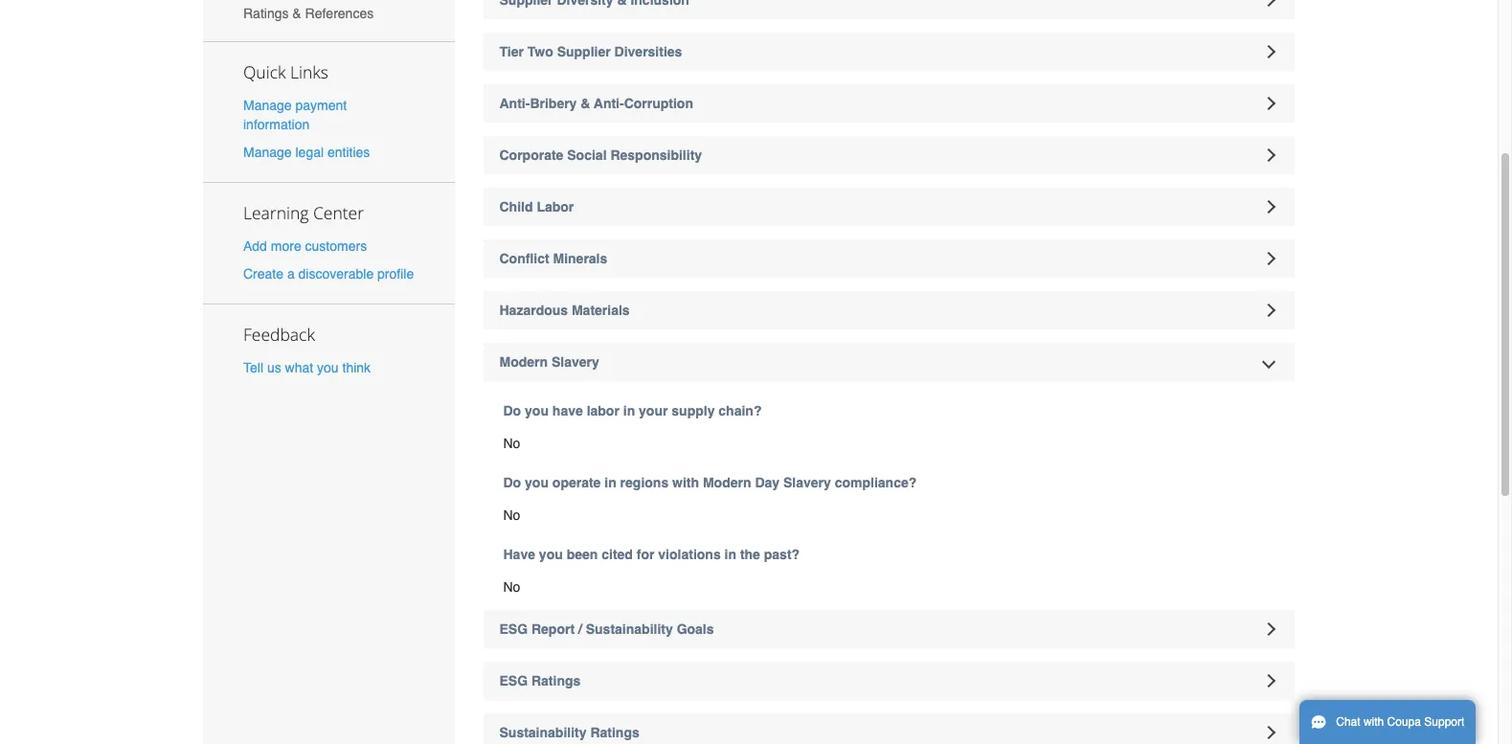 Task type: locate. For each thing, give the bounding box(es) containing it.
you for have you been cited for violations in the past?
[[539, 547, 563, 562]]

in right operate
[[605, 475, 617, 490]]

2 horizontal spatial ratings
[[590, 725, 640, 740]]

0 horizontal spatial in
[[605, 475, 617, 490]]

manage inside 'manage payment information'
[[243, 97, 292, 113]]

slavery
[[552, 354, 599, 370], [784, 475, 831, 490]]

anti- up 'corporate social responsibility' at the left of page
[[594, 96, 624, 111]]

cited
[[602, 547, 633, 562]]

tier two supplier diversities
[[500, 44, 682, 59]]

ratings inside dropdown button
[[532, 673, 581, 689]]

do left have
[[503, 403, 521, 419]]

0 vertical spatial no
[[503, 436, 521, 451]]

1 vertical spatial slavery
[[784, 475, 831, 490]]

no
[[503, 436, 521, 451], [503, 508, 521, 523], [503, 580, 521, 595]]

no down modern slavery
[[503, 436, 521, 451]]

ratings
[[243, 6, 289, 21], [532, 673, 581, 689], [590, 725, 640, 740]]

1 do from the top
[[503, 403, 521, 419]]

hazardous
[[500, 303, 568, 318]]

modern down hazardous on the top left of page
[[500, 354, 548, 370]]

1 vertical spatial modern
[[703, 475, 752, 490]]

1 horizontal spatial anti-
[[594, 96, 624, 111]]

anti-
[[500, 96, 530, 111], [594, 96, 624, 111]]

what
[[285, 360, 313, 376]]

ratings & references link
[[203, 0, 455, 32]]

manage up information
[[243, 97, 292, 113]]

1 vertical spatial do
[[503, 475, 521, 490]]

payment
[[295, 97, 347, 113]]

do you operate in regions with modern day slavery compliance?
[[503, 475, 917, 490]]

report
[[532, 622, 575, 637]]

have
[[553, 403, 583, 419]]

in left the
[[725, 547, 737, 562]]

ratings for esg
[[532, 673, 581, 689]]

0 horizontal spatial &
[[292, 6, 301, 21]]

in
[[623, 403, 635, 419], [605, 475, 617, 490], [725, 547, 737, 562]]

2 vertical spatial ratings
[[590, 725, 640, 740]]

1 vertical spatial sustainability
[[500, 725, 587, 740]]

modern inside dropdown button
[[500, 354, 548, 370]]

1 horizontal spatial &
[[581, 96, 590, 111]]

esg up sustainability ratings
[[500, 673, 528, 689]]

you left 'think'
[[317, 360, 339, 376]]

1 esg from the top
[[500, 622, 528, 637]]

you left have
[[525, 403, 549, 419]]

been
[[567, 547, 598, 562]]

ratings inside dropdown button
[[590, 725, 640, 740]]

2 vertical spatial in
[[725, 547, 737, 562]]

think
[[342, 360, 371, 376]]

you left operate
[[525, 475, 549, 490]]

us
[[267, 360, 281, 376]]

materials
[[572, 303, 630, 318]]

2 do from the top
[[503, 475, 521, 490]]

manage
[[243, 97, 292, 113], [243, 145, 292, 160]]

0 vertical spatial ratings
[[243, 6, 289, 21]]

& left references
[[292, 6, 301, 21]]

1 vertical spatial ratings
[[532, 673, 581, 689]]

/
[[579, 622, 582, 637]]

slavery right day
[[784, 475, 831, 490]]

esg inside 'heading'
[[500, 622, 528, 637]]

with right regions
[[673, 475, 699, 490]]

slavery inside "modern slavery" dropdown button
[[552, 354, 599, 370]]

1 vertical spatial no
[[503, 508, 521, 523]]

& right bribery
[[581, 96, 590, 111]]

conflict
[[500, 251, 549, 266]]

sustainability ratings
[[500, 725, 640, 740]]

no up have
[[503, 508, 521, 523]]

social
[[567, 148, 607, 163]]

esg report / sustainability goals button
[[483, 610, 1295, 649]]

coupa
[[1388, 716, 1422, 729]]

chain?
[[719, 403, 762, 419]]

sustainability right /
[[586, 622, 673, 637]]

0 vertical spatial &
[[292, 6, 301, 21]]

1 vertical spatial manage
[[243, 145, 292, 160]]

0 horizontal spatial with
[[673, 475, 699, 490]]

1 vertical spatial esg
[[500, 673, 528, 689]]

0 horizontal spatial anti-
[[500, 96, 530, 111]]

heading
[[483, 0, 1295, 19]]

&
[[292, 6, 301, 21], [581, 96, 590, 111]]

1 horizontal spatial with
[[1364, 716, 1384, 729]]

conflict minerals button
[[483, 239, 1295, 278]]

slavery up have
[[552, 354, 599, 370]]

hazardous materials button
[[483, 291, 1295, 330]]

2 anti- from the left
[[594, 96, 624, 111]]

with
[[673, 475, 699, 490], [1364, 716, 1384, 729]]

& inside ratings & references "link"
[[292, 6, 301, 21]]

do left operate
[[503, 475, 521, 490]]

esg inside "heading"
[[500, 673, 528, 689]]

0 vertical spatial slavery
[[552, 354, 599, 370]]

profile
[[377, 267, 414, 282]]

1 anti- from the left
[[500, 96, 530, 111]]

supplier
[[557, 44, 611, 59]]

with right chat
[[1364, 716, 1384, 729]]

1 horizontal spatial in
[[623, 403, 635, 419]]

1 horizontal spatial modern
[[703, 475, 752, 490]]

discoverable
[[298, 267, 374, 282]]

0 vertical spatial esg
[[500, 622, 528, 637]]

1 manage from the top
[[243, 97, 292, 113]]

manage legal entities
[[243, 145, 370, 160]]

tier two supplier diversities heading
[[483, 33, 1295, 71]]

you
[[317, 360, 339, 376], [525, 403, 549, 419], [525, 475, 549, 490], [539, 547, 563, 562]]

the
[[740, 547, 760, 562]]

tier
[[500, 44, 524, 59]]

2 horizontal spatial in
[[725, 547, 737, 562]]

corporate social responsibility button
[[483, 136, 1295, 174]]

you for do you operate in regions with modern day slavery compliance?
[[525, 475, 549, 490]]

do for do you have labor in your supply chain?
[[503, 403, 521, 419]]

labor
[[587, 403, 620, 419]]

0 vertical spatial modern
[[500, 354, 548, 370]]

customers
[[305, 238, 367, 254]]

you for do you have labor in your supply chain?
[[525, 403, 549, 419]]

operate
[[553, 475, 601, 490]]

1 no from the top
[[503, 436, 521, 451]]

diversities
[[615, 44, 682, 59]]

0 horizontal spatial slavery
[[552, 354, 599, 370]]

2 esg from the top
[[500, 673, 528, 689]]

modern left day
[[703, 475, 752, 490]]

supply
[[672, 403, 715, 419]]

anti- down "tier"
[[500, 96, 530, 111]]

you left been
[[539, 547, 563, 562]]

1 vertical spatial in
[[605, 475, 617, 490]]

1 horizontal spatial slavery
[[784, 475, 831, 490]]

ratings inside "link"
[[243, 6, 289, 21]]

modern slavery
[[500, 354, 599, 370]]

tell us what you think
[[243, 360, 371, 376]]

1 vertical spatial &
[[581, 96, 590, 111]]

no down have
[[503, 580, 521, 595]]

1 vertical spatial with
[[1364, 716, 1384, 729]]

0 horizontal spatial modern
[[500, 354, 548, 370]]

sustainability
[[586, 622, 673, 637], [500, 725, 587, 740]]

0 horizontal spatial ratings
[[243, 6, 289, 21]]

2 manage from the top
[[243, 145, 292, 160]]

do
[[503, 403, 521, 419], [503, 475, 521, 490]]

manage down information
[[243, 145, 292, 160]]

0 vertical spatial manage
[[243, 97, 292, 113]]

2 vertical spatial no
[[503, 580, 521, 595]]

1 horizontal spatial ratings
[[532, 673, 581, 689]]

0 vertical spatial do
[[503, 403, 521, 419]]

sustainability down esg ratings
[[500, 725, 587, 740]]

child
[[500, 199, 533, 215]]

esg left report
[[500, 622, 528, 637]]

modern
[[500, 354, 548, 370], [703, 475, 752, 490]]

in left your
[[623, 403, 635, 419]]

corporate
[[500, 148, 564, 163]]

3 no from the top
[[503, 580, 521, 595]]

0 vertical spatial sustainability
[[586, 622, 673, 637]]

bribery
[[530, 96, 577, 111]]

add more customers
[[243, 238, 367, 254]]



Task type: vqa. For each thing, say whether or not it's contained in the screenshot.
"TELEPHONE COUNTRY CODE" ICON
no



Task type: describe. For each thing, give the bounding box(es) containing it.
create a discoverable profile
[[243, 267, 414, 282]]

sustainability ratings button
[[483, 714, 1295, 744]]

tell
[[243, 360, 263, 376]]

two
[[528, 44, 553, 59]]

entities
[[328, 145, 370, 160]]

2 no from the top
[[503, 508, 521, 523]]

esg ratings
[[500, 673, 581, 689]]

conflict minerals
[[500, 251, 608, 266]]

sustainability inside dropdown button
[[586, 622, 673, 637]]

do for do you operate in regions with modern day slavery compliance?
[[503, 475, 521, 490]]

center
[[313, 201, 364, 224]]

anti-bribery & anti-corruption heading
[[483, 84, 1295, 123]]

corruption
[[624, 96, 694, 111]]

add
[[243, 238, 267, 254]]

more
[[271, 238, 301, 254]]

regions
[[620, 475, 669, 490]]

conflict minerals heading
[[483, 239, 1295, 278]]

ratings for sustainability
[[590, 725, 640, 740]]

create a discoverable profile link
[[243, 267, 414, 282]]

hazardous materials heading
[[483, 291, 1295, 330]]

0 vertical spatial in
[[623, 403, 635, 419]]

links
[[290, 60, 328, 83]]

manage for manage legal entities
[[243, 145, 292, 160]]

labor
[[537, 199, 574, 215]]

0 vertical spatial with
[[673, 475, 699, 490]]

support
[[1425, 716, 1465, 729]]

past?
[[764, 547, 800, 562]]

child labor button
[[483, 188, 1295, 226]]

hazardous materials
[[500, 303, 630, 318]]

learning center
[[243, 201, 364, 224]]

child labor
[[500, 199, 574, 215]]

goals
[[677, 622, 714, 637]]

learning
[[243, 201, 309, 224]]

quick links
[[243, 60, 328, 83]]

quick
[[243, 60, 286, 83]]

a
[[287, 267, 295, 282]]

modern slavery button
[[483, 343, 1295, 381]]

have
[[503, 547, 535, 562]]

references
[[305, 6, 374, 21]]

child labor heading
[[483, 188, 1295, 226]]

have you been cited for violations in the past?
[[503, 547, 800, 562]]

esg for esg report / sustainability goals
[[500, 622, 528, 637]]

your
[[639, 403, 668, 419]]

for
[[637, 547, 655, 562]]

manage legal entities link
[[243, 145, 370, 160]]

add more customers link
[[243, 238, 367, 254]]

esg ratings heading
[[483, 662, 1295, 700]]

modern slavery heading
[[483, 343, 1295, 381]]

with inside button
[[1364, 716, 1384, 729]]

chat with coupa support
[[1337, 716, 1465, 729]]

feedback
[[243, 323, 315, 346]]

sustainability inside dropdown button
[[500, 725, 587, 740]]

responsibility
[[611, 148, 702, 163]]

information
[[243, 116, 310, 132]]

ratings & references
[[243, 6, 374, 21]]

do you have labor in your supply chain?
[[503, 403, 762, 419]]

corporate social responsibility
[[500, 148, 702, 163]]

chat
[[1337, 716, 1361, 729]]

chat with coupa support button
[[1300, 700, 1476, 744]]

anti-bribery & anti-corruption button
[[483, 84, 1295, 123]]

minerals
[[553, 251, 608, 266]]

esg ratings button
[[483, 662, 1295, 700]]

anti-bribery & anti-corruption
[[500, 96, 694, 111]]

esg report / sustainability goals
[[500, 622, 714, 637]]

manage payment information
[[243, 97, 347, 132]]

create
[[243, 267, 284, 282]]

sustainability ratings heading
[[483, 714, 1295, 744]]

esg report / sustainability goals heading
[[483, 610, 1295, 649]]

manage payment information link
[[243, 97, 347, 132]]

you inside button
[[317, 360, 339, 376]]

esg for esg ratings
[[500, 673, 528, 689]]

compliance?
[[835, 475, 917, 490]]

manage for manage payment information
[[243, 97, 292, 113]]

day
[[755, 475, 780, 490]]

& inside anti-bribery & anti-corruption dropdown button
[[581, 96, 590, 111]]

corporate social responsibility heading
[[483, 136, 1295, 174]]

tier two supplier diversities button
[[483, 33, 1295, 71]]

tell us what you think button
[[243, 359, 371, 378]]

violations
[[658, 547, 721, 562]]

legal
[[295, 145, 324, 160]]



